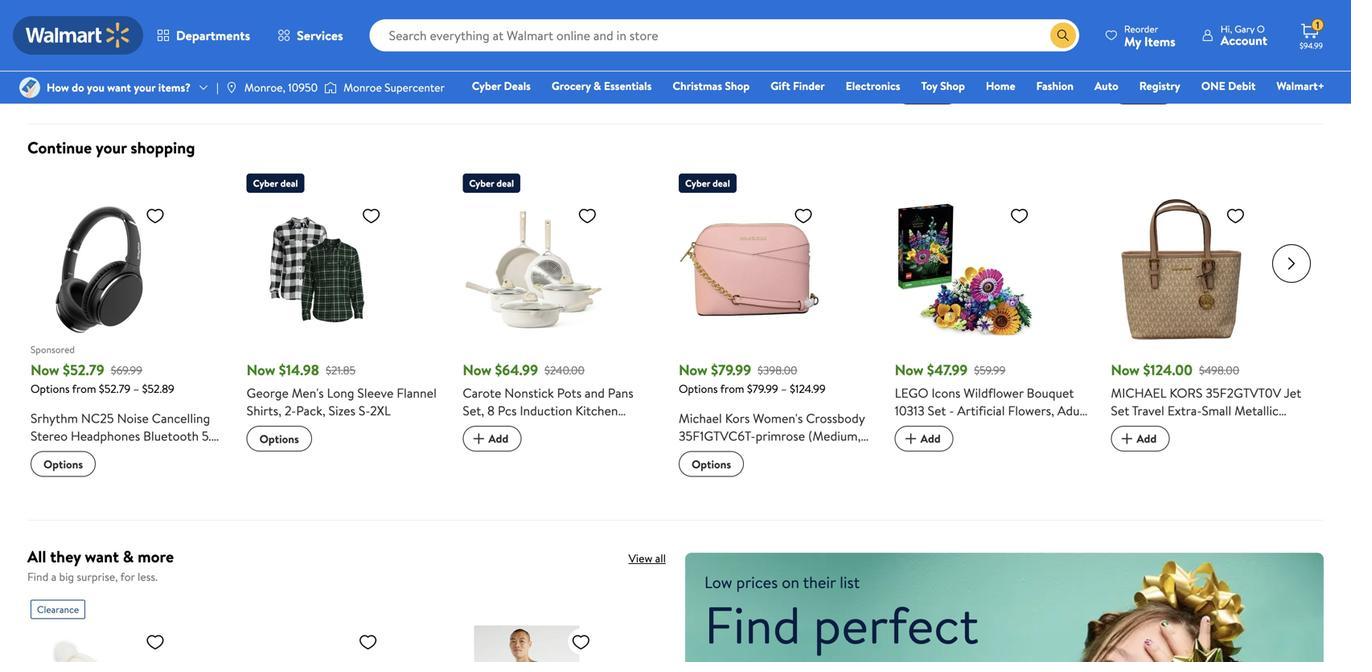 Task type: vqa. For each thing, say whether or not it's contained in the screenshot.
 icon related to Santee Store
no



Task type: locate. For each thing, give the bounding box(es) containing it.
kitchen inside now $64.99 $240.00 carote nonstick pots and pans set, 8 pcs induction kitchen cookware sets (beige granite)
[[576, 402, 618, 420]]

artificial
[[958, 402, 1005, 420]]

product group containing nestl bed sheets set, 1800 series soft microfiber 16 inches deep pocket 3 piece twin sheet set, purple eggplant
[[1111, 0, 1305, 108]]

nestl bed sheets set, 1800 series soft microfiber 16 inches deep pocket 3 piece twin sheet set, purple eggplant
[[1111, 37, 1298, 108]]

shop for christmas shop
[[725, 78, 750, 94]]

one
[[1202, 78, 1226, 94]]

home down perfume
[[986, 78, 1016, 94]]

1 vertical spatial $79.99
[[747, 381, 779, 397]]

set inside now $47.99 $59.99 lego icons wildflower bouquet 10313 set - artificial flowers, adult botanical collection, unique home décor piece, makes a great christmas  gift for women, men and teens
[[928, 402, 947, 420]]

with left the over
[[679, 47, 703, 65]]

– inside sponsored now $52.79 $69.99 options from $52.79 – $52.89
[[133, 381, 139, 397]]

1 horizontal spatial cyber deal
[[469, 177, 514, 190]]

for up grocery
[[563, 47, 579, 65]]

1 left the wooden
[[807, 12, 811, 29]]

flannel inside flannel shirts for women plaid jackets long sleeve shackets womens button down coats blouse
[[31, 12, 71, 29]]

electronics
[[846, 78, 901, 94]]

wooden
[[814, 12, 860, 29]]

now up george
[[247, 360, 276, 381]]

cyber deal
[[253, 177, 298, 190], [469, 177, 514, 190], [685, 177, 730, 190]]

0 horizontal spatial cookware
[[247, 47, 303, 65]]

women's left dri
[[548, 12, 598, 29]]

with inside "kidkraft luxe life 2-in-1 wooden airport and jet plane doll play set with over 15 accessories"
[[679, 47, 703, 65]]

0 horizontal spatial carote
[[247, 12, 285, 29]]

add to cart image
[[685, 57, 705, 76], [469, 430, 489, 449], [1118, 430, 1137, 449]]

pcs inside now $64.99 $240.00 carote nonstick pots and pans set, 8 pcs induction kitchen cookware sets (beige granite)
[[498, 402, 517, 420]]

1 deal from the left
[[281, 177, 298, 190]]

1 vertical spatial flannel
[[397, 385, 437, 402]]

1 horizontal spatial pots
[[557, 385, 582, 402]]

– inside now $79.99 $398.00 options from $79.99 – $124.99
[[781, 381, 787, 397]]

1 vertical spatial your
[[96, 136, 127, 159]]

sets
[[522, 420, 546, 438]]

carote nonstick pots and pans set, 8 pcs induction kitchen cookware sets (beige granite) image
[[463, 200, 604, 340]]

0 horizontal spatial nonstick
[[289, 12, 338, 29]]

nonstick down $64.99
[[505, 385, 554, 402]]

product group containing calvin klein eternity, eau de parfum, perfume for women, 3.4 oz
[[895, 0, 1089, 105]]

1 cyber deal from the left
[[253, 177, 298, 190]]

add to cart image left tote
[[1118, 430, 1137, 449]]

cyber
[[472, 78, 501, 94], [253, 177, 278, 190], [469, 177, 494, 190], [685, 177, 711, 190]]

1 inside "kidkraft luxe life 2-in-1 wooden airport and jet plane doll play set with over 15 accessories"
[[807, 12, 811, 29]]

1 horizontal spatial a
[[1045, 438, 1051, 455]]

less.
[[138, 570, 158, 585]]

2- inside "kidkraft luxe life 2-in-1 wooden airport and jet plane doll play set with over 15 accessories"
[[781, 12, 792, 29]]

granite) right (beige
[[588, 420, 634, 438]]

1 horizontal spatial  image
[[324, 80, 337, 96]]

from up kors
[[721, 381, 745, 397]]

christmas down the over
[[673, 78, 723, 94]]

now left $64.99
[[463, 360, 492, 381]]

women, inside now $47.99 $59.99 lego icons wildflower bouquet 10313 set - artificial flowers, adult botanical collection, unique home décor piece, makes a great christmas  gift for women, men and teens
[[999, 455, 1044, 473]]

pocket
[[1111, 72, 1150, 90]]

0 horizontal spatial women's
[[548, 12, 598, 29]]

set inside now $124.00 $498.00 michael kors 35f2gtvt0v jet set travel extra-small metallic logo tote bag optwht/rsgld
[[1111, 402, 1130, 420]]

2 deal from the left
[[497, 177, 514, 190]]

fi,mic,50h
[[31, 463, 92, 481]]

women, down unique
[[999, 455, 1044, 473]]

2 horizontal spatial deal
[[713, 177, 730, 190]]

1 horizontal spatial more
[[895, 8, 921, 24]]

0 vertical spatial &
[[594, 78, 601, 94]]

 image
[[225, 81, 238, 94]]

shop
[[725, 78, 750, 94], [941, 78, 965, 94]]

$14.98
[[279, 360, 319, 381]]

toy shop
[[922, 78, 965, 94]]

granite) up monroe supercenter
[[370, 47, 415, 65]]

$79.99 left $398.00
[[711, 360, 751, 381]]

cookware up the monroe, 10950
[[247, 47, 303, 65]]

more up calvin
[[895, 8, 921, 24]]

add to cart image up christmas shop link
[[685, 57, 705, 76]]

add button down 8 on the left of page
[[463, 426, 522, 452]]

0 vertical spatial nonstick
[[289, 12, 338, 29]]

$79.99 down $398.00
[[747, 381, 779, 397]]

– down $398.00
[[781, 381, 787, 397]]

now for $64.99
[[463, 360, 492, 381]]

for up home link
[[993, 55, 1010, 72]]

1 vertical spatial granite)
[[588, 420, 634, 438]]

0 vertical spatial $79.99
[[711, 360, 751, 381]]

1 horizontal spatial &
[[594, 78, 601, 94]]

your right continue
[[96, 136, 127, 159]]

1 horizontal spatial shop
[[941, 78, 965, 94]]

product group
[[31, 0, 224, 105], [247, 0, 440, 105], [463, 0, 657, 105], [679, 0, 873, 105], [895, 0, 1089, 105], [1111, 0, 1305, 108], [31, 167, 224, 501], [247, 167, 440, 501], [463, 167, 657, 501], [679, 167, 873, 501], [895, 167, 1089, 501], [1111, 167, 1305, 501], [31, 594, 221, 663]]

– left hi,
[[1210, 8, 1216, 24]]

kors
[[725, 410, 750, 428]]

cookware inside now $64.99 $240.00 carote nonstick pots and pans set, 8 pcs induction kitchen cookware sets (beige granite)
[[463, 420, 519, 438]]

0 vertical spatial cookware
[[247, 47, 303, 65]]

0 vertical spatial long
[[75, 29, 102, 47]]

$17.99
[[1180, 8, 1208, 24]]

2- right shirts,
[[285, 402, 296, 420]]

grocery & essentials link
[[545, 77, 659, 95]]

0 vertical spatial with
[[679, 47, 703, 65]]

kitchen up monroe supercenter
[[363, 29, 406, 47]]

options inside calvin klein eternity, eau de parfum, perfume for women, 3.4 oz options
[[908, 84, 948, 100]]

for inside "all they want & more find a big surprise, for less."
[[120, 570, 135, 585]]

home inside now $47.99 $59.99 lego icons wildflower bouquet 10313 set - artificial flowers, adult botanical collection, unique home décor piece, makes a great christmas  gift for women, men and teens
[[895, 438, 929, 455]]

now $79.99 $398.00 options from $79.99 – $124.99
[[679, 360, 826, 397]]

women's right kors
[[753, 410, 803, 428]]

add to favorites list, free assembly men's fair isle sweater with long sleeves, sizes xs-3xl image
[[572, 633, 591, 653]]

jet right metallic
[[1285, 385, 1302, 402]]

set left travel
[[1111, 402, 1130, 420]]

they
[[50, 546, 81, 568]]

more
[[895, 8, 921, 24], [622, 12, 651, 29]]

$52.89
[[142, 381, 174, 397]]

set
[[851, 29, 870, 47], [928, 402, 947, 420], [1111, 402, 1130, 420]]

flannel inside now $14.98 $21.85 george men's long sleeve flannel shirts, 2-pack, sizes s-2xl
[[397, 385, 437, 402]]

deal for $14.98
[[281, 177, 298, 190]]

shop right toy
[[941, 78, 965, 94]]

3 now from the left
[[463, 360, 492, 381]]

kitchen down $240.00
[[576, 402, 618, 420]]

pots down $240.00
[[557, 385, 582, 402]]

christmas shop link
[[666, 77, 757, 95]]

gift left finder
[[771, 78, 791, 94]]

4 now from the left
[[679, 360, 708, 381]]

1 horizontal spatial add to cart image
[[902, 430, 921, 449]]

& inside "all they want & more find a big surprise, for less."
[[123, 546, 134, 568]]

1 horizontal spatial sleeve
[[358, 385, 394, 402]]

0 horizontal spatial home
[[895, 438, 929, 455]]

1 vertical spatial cookware
[[463, 420, 519, 438]]

product group containing clearance
[[31, 594, 221, 663]]

my
[[1125, 33, 1142, 50]]

add to cart image for add button below travel
[[1118, 430, 1137, 449]]

kidkraft
[[679, 12, 725, 29]]

set inside "kidkraft luxe life 2-in-1 wooden airport and jet plane doll play set with over 15 accessories"
[[851, 29, 870, 47]]

0 horizontal spatial with
[[161, 445, 185, 463]]

now up michael
[[1111, 360, 1140, 381]]

long down $21.85
[[327, 385, 354, 402]]

1 vertical spatial kitchen
[[576, 402, 618, 420]]

1 horizontal spatial find
[[705, 589, 801, 661]]

sets(taupe
[[306, 47, 366, 65]]

play
[[825, 29, 848, 47]]

a inside "all they want & more find a big surprise, for less."
[[51, 570, 56, 585]]

now up lego at bottom right
[[895, 360, 924, 381]]

gift inside gift finder link
[[771, 78, 791, 94]]

down
[[123, 47, 156, 65]]

$124.00
[[1144, 360, 1193, 381]]

0 vertical spatial sleeve
[[105, 29, 141, 47]]

women, up fashion
[[1013, 55, 1058, 72]]

gift
[[771, 78, 791, 94], [954, 455, 976, 473]]

pots inside now $64.99 $240.00 carote nonstick pots and pans set, 8 pcs induction kitchen cookware sets (beige granite)
[[557, 385, 582, 402]]

set, inside now $64.99 $240.00 carote nonstick pots and pans set, 8 pcs induction kitchen cookware sets (beige granite)
[[463, 402, 484, 420]]

0 vertical spatial jet
[[745, 29, 763, 47]]

now for $79.99
[[679, 360, 708, 381]]

gift right teens
[[954, 455, 976, 473]]

women's
[[548, 12, 598, 29], [753, 410, 803, 428]]

and
[[369, 12, 389, 29], [723, 29, 743, 47], [628, 47, 648, 65], [585, 385, 605, 402], [895, 473, 915, 491]]

induction down $240.00
[[520, 402, 573, 420]]

0 horizontal spatial kitchen
[[363, 29, 406, 47]]

christmas down botanical
[[895, 455, 951, 473]]

1 vertical spatial sleeve
[[358, 385, 394, 402]]

0 vertical spatial pans
[[392, 12, 418, 29]]

2 horizontal spatial –
[[1210, 8, 1216, 24]]

3 cyber deal from the left
[[685, 177, 730, 190]]

for
[[108, 12, 125, 29], [563, 47, 579, 65], [993, 55, 1010, 72], [979, 455, 996, 473], [120, 570, 135, 585]]

george
[[247, 385, 289, 402]]

13
[[271, 29, 282, 47]]

1 shop from the left
[[725, 78, 750, 94]]

0 horizontal spatial cyber deal
[[253, 177, 298, 190]]

0 horizontal spatial set
[[851, 29, 870, 47]]

purple
[[1111, 90, 1148, 108]]

add to favorites list, time and tru women's genuine suede boots, wide width available image
[[359, 633, 378, 653]]

pcs right 8 on the left of page
[[498, 402, 517, 420]]

jet left plane
[[745, 29, 763, 47]]

$52.79 down $69.99
[[99, 381, 131, 397]]

0 horizontal spatial a
[[51, 570, 56, 585]]

nonstick
[[289, 12, 338, 29], [505, 385, 554, 402]]

add to cart image up monroe,
[[253, 57, 272, 76]]

long inside flannel shirts for women plaid jackets long sleeve shackets womens button down coats blouse
[[75, 29, 102, 47]]

flannel right "2xl"
[[397, 385, 437, 402]]

1 vertical spatial christmas
[[895, 455, 951, 473]]

kors
[[1170, 385, 1203, 402]]

add to favorites list, time and tru women's chenille beanie hat and fingerless gloves set, 2-piece, winter white image
[[146, 633, 165, 653]]

bootcut
[[553, 29, 599, 47]]

1 vertical spatial with
[[161, 445, 185, 463]]

shop inside "link"
[[941, 78, 965, 94]]

carote
[[247, 12, 285, 29], [463, 385, 502, 402]]

 image left how
[[19, 77, 40, 98]]

set, left 13
[[247, 29, 268, 47]]

from up items
[[1153, 8, 1177, 24]]

1 horizontal spatial add to cart image
[[685, 57, 705, 76]]

perfect
[[814, 589, 980, 661]]

auto
[[1095, 78, 1119, 94]]

add to cart image for add button underneath 8 on the left of page
[[469, 430, 489, 449]]

long right jackets
[[75, 29, 102, 47]]

doll
[[800, 29, 822, 47]]

0 horizontal spatial induction
[[308, 29, 360, 47]]

set right the play
[[851, 29, 870, 47]]

0 horizontal spatial deal
[[281, 177, 298, 190]]

1 vertical spatial long
[[327, 385, 354, 402]]

add button down airport
[[679, 54, 738, 79]]

1 horizontal spatial –
[[781, 381, 787, 397]]

with left hi-
[[161, 445, 185, 463]]

from inside sponsored now $52.79 $69.99 options from $52.79 – $52.89
[[72, 381, 96, 397]]

for right shirts
[[108, 12, 125, 29]]

free assembly men's fair isle sweater with long sleeves, sizes xs-3xl image
[[456, 626, 597, 663]]

account
[[1221, 31, 1268, 49]]

1 horizontal spatial long
[[327, 385, 354, 402]]

1 horizontal spatial pans
[[608, 385, 634, 402]]

now inside now $124.00 $498.00 michael kors 35f2gtvt0v jet set travel extra-small metallic logo tote bag optwht/rsgld
[[1111, 360, 1140, 381]]

options
[[924, 8, 960, 24]]

 image right 10950
[[324, 80, 337, 96]]

0 horizontal spatial pcs
[[286, 29, 305, 47]]

now inside now $64.99 $240.00 carote nonstick pots and pans set, 8 pcs induction kitchen cookware sets (beige granite)
[[463, 360, 492, 381]]

(beige
[[549, 420, 585, 438]]

– down $69.99
[[133, 381, 139, 397]]

induction right 13
[[308, 29, 360, 47]]

add to favorites list, lego icons wildflower bouquet 10313 set - artificial flowers, adult botanical collection, unique home décor piece, makes a great christmas  gift for women, men and teens image
[[1010, 206, 1030, 226]]

1 horizontal spatial cookware
[[463, 420, 519, 438]]

0 horizontal spatial pans
[[392, 12, 418, 29]]

1 horizontal spatial christmas
[[895, 455, 951, 473]]

0 horizontal spatial 1
[[807, 12, 811, 29]]

men's
[[292, 385, 324, 402]]

0 vertical spatial kitchen
[[363, 29, 406, 47]]

& right grocery
[[594, 78, 601, 94]]

nonstick right 13
[[289, 12, 338, 29]]

reorder
[[1125, 22, 1159, 36]]

michael kors women's crossbody 35f1gtvc6t-primrose (medium, primrose) image
[[679, 200, 820, 340]]

with
[[679, 47, 703, 65], [161, 445, 185, 463]]

now inside now $47.99 $59.99 lego icons wildflower bouquet 10313 set - artificial flowers, adult botanical collection, unique home décor piece, makes a great christmas  gift for women, men and teens
[[895, 360, 924, 381]]

carote down $64.99
[[463, 385, 502, 402]]

christmas shop
[[673, 78, 750, 94]]

a left big at left
[[51, 570, 56, 585]]

pcs right 13
[[286, 29, 305, 47]]

surprise,
[[77, 570, 118, 585]]

1 horizontal spatial pcs
[[498, 402, 517, 420]]

& left more
[[123, 546, 134, 568]]

1 vertical spatial pots
[[557, 385, 582, 402]]

1 horizontal spatial 2-
[[781, 12, 792, 29]]

time and tru women's chenille beanie hat and fingerless gloves set, 2-piece, winter white image
[[31, 626, 171, 663]]

add down travel
[[1137, 431, 1157, 447]]

now $14.98 $21.85 george men's long sleeve flannel shirts, 2-pack, sizes s-2xl
[[247, 360, 437, 420]]

gift inside now $47.99 $59.99 lego icons wildflower bouquet 10313 set - artificial flowers, adult botanical collection, unique home décor piece, makes a great christmas  gift for women, men and teens
[[954, 455, 976, 473]]

 image for monroe supercenter
[[324, 80, 337, 96]]

pans inside carote nonstick pots and pans set, 13 pcs induction kitchen cookware sets(taupe granite)
[[392, 12, 418, 29]]

add to cart image down 10313
[[902, 430, 921, 449]]

1 horizontal spatial with
[[679, 47, 703, 65]]

granite) inside carote nonstick pots and pans set, 13 pcs induction kitchen cookware sets(taupe granite)
[[370, 47, 415, 65]]

add to cart image for add button underneath airport
[[685, 57, 705, 76]]

in-
[[792, 12, 807, 29]]

0 horizontal spatial add to cart image
[[253, 57, 272, 76]]

2 cyber deal from the left
[[469, 177, 514, 190]]

now for $47.99
[[895, 360, 924, 381]]

2 horizontal spatial cyber deal
[[685, 177, 730, 190]]

product group containing now $79.99
[[679, 167, 873, 501]]

1 vertical spatial find
[[705, 589, 801, 661]]

1 horizontal spatial nonstick
[[505, 385, 554, 402]]

bluetooth
[[143, 428, 199, 445]]

from left $33.99
[[963, 8, 987, 24]]

1 horizontal spatial women's
[[753, 410, 803, 428]]

1 vertical spatial pcs
[[498, 402, 517, 420]]

parfum,
[[895, 55, 939, 72]]

$79.99
[[711, 360, 751, 381], [747, 381, 779, 397]]

0 vertical spatial women,
[[1013, 55, 1058, 72]]

cyber for now $14.98
[[253, 177, 278, 190]]

mode
[[67, 481, 99, 498]]

1 vertical spatial a
[[51, 570, 56, 585]]

product group containing now $124.00
[[1111, 167, 1305, 501]]

1 up $94.99
[[1317, 18, 1320, 32]]

add button up the monroe, 10950
[[247, 54, 305, 79]]

0 horizontal spatial christmas
[[673, 78, 723, 94]]

$52.79 down sponsored
[[63, 360, 104, 381]]

time and tru women's genuine suede boots, wide width available image
[[244, 626, 384, 663]]

1 now from the left
[[31, 360, 59, 381]]

a left great
[[1045, 438, 1051, 455]]

2 horizontal spatial add to cart image
[[1118, 430, 1137, 449]]

0 horizontal spatial sleeve
[[105, 29, 141, 47]]

0 vertical spatial add to cart image
[[253, 57, 272, 76]]

your left items? in the top left of the page
[[134, 80, 156, 95]]

sleeve inside flannel shirts for women plaid jackets long sleeve shackets womens button down coats blouse
[[105, 29, 141, 47]]

for inside flannel shirts for women plaid jackets long sleeve shackets womens button down coats blouse
[[108, 12, 125, 29]]

sponsored now $52.79 $69.99 options from $52.79 – $52.89
[[31, 343, 174, 397]]

now up the 'michael'
[[679, 360, 708, 381]]

0 vertical spatial carote
[[247, 12, 285, 29]]

10950
[[288, 80, 318, 95]]

add to cart image
[[253, 57, 272, 76], [902, 430, 921, 449]]

0 vertical spatial home
[[986, 78, 1016, 94]]

want inside "all they want & more find a big surprise, for less."
[[85, 546, 119, 568]]

0 horizontal spatial long
[[75, 29, 102, 47]]

pots up sets(taupe
[[341, 12, 366, 29]]

15
[[737, 47, 748, 65]]

2 now from the left
[[247, 360, 276, 381]]

for down collection,
[[979, 455, 996, 473]]

athleisure
[[494, 29, 550, 47]]

1 vertical spatial women's
[[753, 410, 803, 428]]

cookware left sets
[[463, 420, 519, 438]]

1 vertical spatial carote
[[463, 385, 502, 402]]

flannel shirts for women plaid jackets long sleeve shackets womens button down coats blouse
[[31, 12, 200, 83]]

0 vertical spatial pots
[[341, 12, 366, 29]]

1 vertical spatial want
[[85, 546, 119, 568]]

michael kors 35f2gtvt0v jet set travel extra-small metallic logo tote bag optwht/rsgld image
[[1111, 200, 1252, 340]]

0 vertical spatial flannel
[[31, 12, 71, 29]]

0 horizontal spatial granite)
[[370, 47, 415, 65]]

want right you
[[107, 80, 131, 95]]

0 vertical spatial 2-
[[781, 12, 792, 29]]

5 now from the left
[[895, 360, 924, 381]]

1 horizontal spatial carote
[[463, 385, 502, 402]]

now inside now $79.99 $398.00 options from $79.99 – $124.99
[[679, 360, 708, 381]]

women's inside 'michael kors women's crossbody 35f1gtvc6t-primrose (medium, primrose) options'
[[753, 410, 803, 428]]

carote left services
[[247, 12, 285, 29]]

1 vertical spatial 2-
[[285, 402, 296, 420]]

2 horizontal spatial set
[[1111, 402, 1130, 420]]

product group containing now $64.99
[[463, 167, 657, 501]]

christmas
[[673, 78, 723, 94], [895, 455, 951, 473]]

home down 10313
[[895, 438, 929, 455]]

6 now from the left
[[1111, 360, 1140, 381]]

1 vertical spatial gift
[[954, 455, 976, 473]]

want up surprise,
[[85, 546, 119, 568]]

optwht/rsgld
[[1193, 420, 1291, 438]]

from inside now $79.99 $398.00 options from $79.99 – $124.99
[[721, 381, 745, 397]]

botanical
[[895, 420, 947, 438]]

2- right life in the top of the page
[[781, 12, 792, 29]]

$21.85
[[326, 363, 356, 378]]

do
[[72, 80, 84, 95]]

0 vertical spatial gift
[[771, 78, 791, 94]]

women's inside athletic works women's dri more core athleisure bootcut yoga pants, 32" inseam for regular and petite
[[548, 12, 598, 29]]

now for $14.98
[[247, 360, 276, 381]]

shop down 15
[[725, 78, 750, 94]]

1 horizontal spatial flannel
[[397, 385, 437, 402]]

a
[[1045, 438, 1051, 455], [51, 570, 56, 585]]

0 horizontal spatial more
[[622, 12, 651, 29]]

flannel
[[31, 12, 71, 29], [397, 385, 437, 402]]

add down 8 on the left of page
[[489, 431, 509, 447]]

bouquet
[[1027, 385, 1074, 402]]

shackets
[[144, 29, 193, 47]]

1 horizontal spatial induction
[[520, 402, 573, 420]]

latency
[[172, 463, 215, 481]]

headset
[[61, 445, 107, 463]]

1 horizontal spatial jet
[[1285, 385, 1302, 402]]

you
[[87, 80, 105, 95]]

add to cart image down 8 on the left of page
[[469, 430, 489, 449]]

 image
[[19, 77, 40, 98], [324, 80, 337, 96]]

0 vertical spatial women's
[[548, 12, 598, 29]]

1 vertical spatial home
[[895, 438, 929, 455]]

1 horizontal spatial kitchen
[[576, 402, 618, 420]]

$124.99
[[790, 381, 826, 397]]

16
[[1200, 55, 1211, 72]]

0 horizontal spatial jet
[[745, 29, 763, 47]]

from up nc25 at the bottom left of page
[[72, 381, 96, 397]]

pots inside carote nonstick pots and pans set, 13 pcs induction kitchen cookware sets(taupe granite)
[[341, 12, 366, 29]]

for left less.
[[120, 570, 135, 585]]

0 vertical spatial christmas
[[673, 78, 723, 94]]

now inside now $14.98 $21.85 george men's long sleeve flannel shirts, 2-pack, sizes s-2xl
[[247, 360, 276, 381]]

1 vertical spatial pans
[[608, 385, 634, 402]]

gift finder link
[[764, 77, 832, 95]]

now down sponsored
[[31, 360, 59, 381]]

sleeve inside now $14.98 $21.85 george men's long sleeve flannel shirts, 2-pack, sizes s-2xl
[[358, 385, 394, 402]]

1
[[807, 12, 811, 29], [1317, 18, 1320, 32]]

Walmart Site-Wide search field
[[370, 19, 1080, 51]]

noise
[[117, 410, 149, 428]]

|
[[216, 80, 219, 95]]

regular
[[582, 47, 625, 65]]

primrose)
[[679, 445, 736, 463]]

 image for how do you want your items?
[[19, 77, 40, 98]]

kitchen
[[363, 29, 406, 47], [576, 402, 618, 420]]

2 shop from the left
[[941, 78, 965, 94]]

finder
[[793, 78, 825, 94]]

set left -
[[928, 402, 947, 420]]

add to favorites list, srhythm nc25 noise cancelling stereo headphones bluetooth 5.3, anc headset over-ear with hi-fi,mic,50h playtime,low latency game mode image
[[146, 206, 165, 226]]

1 vertical spatial induction
[[520, 402, 573, 420]]

and inside "kidkraft luxe life 2-in-1 wooden airport and jet plane doll play set with over 15 accessories"
[[723, 29, 743, 47]]

more right dri
[[622, 12, 651, 29]]

flannel up womens
[[31, 12, 71, 29]]

set, left 8 on the left of page
[[463, 402, 484, 420]]



Task type: describe. For each thing, give the bounding box(es) containing it.
$33.99
[[989, 8, 1021, 24]]

product group containing kidkraft luxe life 2-in-1 wooden airport and jet plane doll play set with over 15 accessories
[[679, 0, 873, 105]]

set, right debit
[[1259, 72, 1281, 90]]

petite
[[463, 65, 496, 83]]

a inside now $47.99 $59.99 lego icons wildflower bouquet 10313 set - artificial flowers, adult botanical collection, unique home décor piece, makes a great christmas  gift for women, men and teens
[[1045, 438, 1051, 455]]

$64.99
[[495, 360, 538, 381]]

10313
[[895, 402, 925, 420]]

0 vertical spatial want
[[107, 80, 131, 95]]

induction inside now $64.99 $240.00 carote nonstick pots and pans set, 8 pcs induction kitchen cookware sets (beige granite)
[[520, 402, 573, 420]]

deal for $64.99
[[497, 177, 514, 190]]

how
[[47, 80, 69, 95]]

pans inside now $64.99 $240.00 carote nonstick pots and pans set, 8 pcs induction kitchen cookware sets (beige granite)
[[608, 385, 634, 402]]

walmart+
[[1277, 78, 1325, 94]]

product group containing now $47.99
[[895, 167, 1089, 501]]

fashion link
[[1030, 77, 1081, 95]]

cancelling
[[152, 410, 210, 428]]

extra-
[[1168, 402, 1202, 420]]

3 deal from the left
[[713, 177, 730, 190]]

and inside athletic works women's dri more core athleisure bootcut yoga pants, 32" inseam for regular and petite
[[628, 47, 648, 65]]

kidkraft luxe life 2-in-1 wooden airport and jet plane doll play set with over 15 accessories
[[679, 12, 870, 65]]

$29.99
[[1219, 8, 1251, 24]]

Search search field
[[370, 19, 1080, 51]]

add up christmas shop link
[[705, 58, 725, 74]]

logo
[[1111, 420, 1139, 438]]

yoga
[[602, 29, 628, 47]]

men
[[1048, 455, 1072, 473]]

lego
[[895, 385, 929, 402]]

carote inside carote nonstick pots and pans set, 13 pcs induction kitchen cookware sets(taupe granite)
[[247, 12, 285, 29]]

core
[[463, 29, 491, 47]]

playtime,low
[[95, 463, 169, 481]]

options from $17.99 – $29.99
[[1111, 8, 1251, 24]]

monroe,
[[244, 80, 286, 95]]

options inside sponsored now $52.79 $69.99 options from $52.79 – $52.89
[[31, 381, 70, 397]]

induction inside carote nonstick pots and pans set, 13 pcs induction kitchen cookware sets(taupe granite)
[[308, 29, 360, 47]]

nonstick inside now $64.99 $240.00 carote nonstick pots and pans set, 8 pcs induction kitchen cookware sets (beige granite)
[[505, 385, 554, 402]]

game
[[31, 481, 63, 498]]

options inside 'michael kors women's crossbody 35f1gtvc6t-primrose (medium, primrose) options'
[[692, 457, 731, 473]]

shop for toy shop
[[941, 78, 965, 94]]

plaid
[[173, 12, 200, 29]]

srhythm nc25 noise cancelling stereo headphones bluetooth 5.3, anc headset over-ear with hi-fi,mic,50h playtime,low latency game mode image
[[31, 200, 171, 340]]

deep
[[1253, 55, 1283, 72]]

athletic
[[463, 12, 507, 29]]

now inside sponsored now $52.79 $69.99 options from $52.79 – $52.89
[[31, 360, 59, 381]]

kitchen inside carote nonstick pots and pans set, 13 pcs induction kitchen cookware sets(taupe granite)
[[363, 29, 406, 47]]

deals
[[504, 78, 531, 94]]

$47.99
[[927, 360, 968, 381]]

jet inside now $124.00 $498.00 michael kors 35f2gtvt0v jet set travel extra-small metallic logo tote bag optwht/rsgld
[[1285, 385, 1302, 402]]

life
[[757, 12, 778, 29]]

carote inside now $64.99 $240.00 carote nonstick pots and pans set, 8 pcs induction kitchen cookware sets (beige granite)
[[463, 385, 502, 402]]

product group containing now $14.98
[[247, 167, 440, 501]]

product group containing athletic works women's dri more core athleisure bootcut yoga pants, 32" inseam for regular and petite
[[463, 0, 657, 105]]

pants,
[[463, 47, 497, 65]]

registry
[[1140, 78, 1181, 94]]

add to favorites list, carote nonstick pots and pans set, 8 pcs induction kitchen cookware sets (beige granite) image
[[578, 206, 597, 226]]

button
[[81, 47, 120, 65]]

2xl
[[370, 402, 391, 420]]

0 vertical spatial $52.79
[[63, 360, 104, 381]]

airport
[[679, 29, 720, 47]]

0 vertical spatial your
[[134, 80, 156, 95]]

services
[[297, 27, 343, 44]]

all
[[27, 546, 46, 568]]

more inside athletic works women's dri more core athleisure bootcut yoga pants, 32" inseam for regular and petite
[[622, 12, 651, 29]]

flowers,
[[1008, 402, 1055, 420]]

add to favorites list, george men's long sleeve flannel shirts, 2-pack, sizes s-2xl image
[[362, 206, 381, 226]]

tote
[[1142, 420, 1166, 438]]

hi, gary o account
[[1221, 22, 1268, 49]]

bed
[[1144, 37, 1166, 55]]

for inside now $47.99 $59.99 lego icons wildflower bouquet 10313 set - artificial flowers, adult botanical collection, unique home décor piece, makes a great christmas  gift for women, men and teens
[[979, 455, 996, 473]]

hi,
[[1221, 22, 1233, 36]]

0 horizontal spatial your
[[96, 136, 127, 159]]

cyber for now $79.99
[[685, 177, 711, 190]]

lego icons wildflower bouquet 10313 set - artificial flowers, adult botanical collection, unique home décor piece, makes a great christmas  gift for women, men and teens image
[[895, 200, 1036, 340]]

monroe
[[344, 80, 382, 95]]

jet inside "kidkraft luxe life 2-in-1 wooden airport and jet plane doll play set with over 15 accessories"
[[745, 29, 763, 47]]

find inside find perfect gifts
[[705, 589, 801, 661]]

search icon image
[[1057, 29, 1070, 42]]

add to favorites list, michael kors women's crossbody 35f1gtvc6t-primrose (medium, primrose) image
[[794, 206, 813, 226]]

women's for athleisure
[[548, 12, 598, 29]]

now for $124.00
[[1111, 360, 1140, 381]]

cookware inside carote nonstick pots and pans set, 13 pcs induction kitchen cookware sets(taupe granite)
[[247, 47, 303, 65]]

gary
[[1235, 22, 1255, 36]]

product group containing flannel shirts for women plaid jackets long sleeve shackets womens button down coats blouse
[[31, 0, 224, 105]]

walmart image
[[26, 23, 130, 48]]

cyber for now $64.99
[[469, 177, 494, 190]]

granite) inside now $64.99 $240.00 carote nonstick pots and pans set, 8 pcs induction kitchen cookware sets (beige granite)
[[588, 420, 634, 438]]

grocery & essentials
[[552, 78, 652, 94]]

jackets
[[31, 29, 72, 47]]

over
[[706, 47, 734, 65]]

cyber deal for $64.99
[[469, 177, 514, 190]]

35f1gtvc6t-
[[679, 428, 756, 445]]

with inside the srhythm nc25 noise cancelling stereo headphones bluetooth 5.3, anc headset over-ear with hi- fi,mic,50h playtime,low latency game mode
[[161, 445, 185, 463]]

add up the monroe, 10950
[[272, 58, 293, 74]]

george men's long sleeve flannel shirts, 2-pack, sizes s-2xl image
[[247, 200, 388, 340]]

$498.00
[[1200, 363, 1240, 378]]

shopping
[[131, 136, 195, 159]]

eau
[[1014, 37, 1034, 55]]

srhythm
[[31, 410, 78, 428]]

view all link
[[629, 551, 666, 567]]

now $64.99 $240.00 carote nonstick pots and pans set, 8 pcs induction kitchen cookware sets (beige granite)
[[463, 360, 634, 438]]

more options from $33.99
[[895, 8, 1021, 24]]

cyber inside 'link'
[[472, 78, 501, 94]]

add button down 10313
[[895, 426, 954, 452]]

add to favorites list, michael kors 35f2gtvt0v jet set travel extra-small metallic logo tote bag optwht/rsgld image
[[1226, 206, 1246, 226]]

2- inside now $14.98 $21.85 george men's long sleeve flannel shirts, 2-pack, sizes s-2xl
[[285, 402, 296, 420]]

for inside athletic works women's dri more core athleisure bootcut yoga pants, 32" inseam for regular and petite
[[563, 47, 579, 65]]

walmart+ link
[[1270, 77, 1332, 95]]

women's for (medium,
[[753, 410, 803, 428]]

adult
[[1058, 402, 1088, 420]]

all
[[655, 551, 666, 567]]

and inside carote nonstick pots and pans set, 13 pcs induction kitchen cookware sets(taupe granite)
[[369, 12, 389, 29]]

1 vertical spatial $52.79
[[99, 381, 131, 397]]

options inside now $79.99 $398.00 options from $79.99 – $124.99
[[679, 381, 718, 397]]

ear
[[140, 445, 158, 463]]

nonstick inside carote nonstick pots and pans set, 13 pcs induction kitchen cookware sets(taupe granite)
[[289, 12, 338, 29]]

$240.00
[[545, 363, 585, 378]]

view all
[[629, 551, 666, 567]]

now $47.99 $59.99 lego icons wildflower bouquet 10313 set - artificial flowers, adult botanical collection, unique home décor piece, makes a great christmas  gift for women, men and teens
[[895, 360, 1088, 491]]

headphones
[[71, 428, 140, 445]]

microfiber
[[1138, 55, 1197, 72]]

long inside now $14.98 $21.85 george men's long sleeve flannel shirts, 2-pack, sizes s-2xl
[[327, 385, 354, 402]]

and inside now $47.99 $59.99 lego icons wildflower bouquet 10313 set - artificial flowers, adult botanical collection, unique home décor piece, makes a great christmas  gift for women, men and teens
[[895, 473, 915, 491]]

add down 10313
[[921, 431, 941, 447]]

continue your shopping
[[27, 136, 195, 159]]

soft
[[1111, 55, 1135, 72]]

collection,
[[950, 420, 1010, 438]]

services button
[[264, 16, 357, 55]]

5.3,
[[202, 428, 221, 445]]

all they want & more find a big surprise, for less.
[[27, 546, 174, 585]]

anc
[[31, 445, 58, 463]]

next slide for continue your shopping list image
[[1273, 245, 1311, 283]]

athletic works women's dri more core athleisure bootcut yoga pants, 32" inseam for regular and petite
[[463, 12, 651, 83]]

de
[[1037, 37, 1054, 55]]

christmas inside now $47.99 $59.99 lego icons wildflower bouquet 10313 set - artificial flowers, adult botanical collection, unique home décor piece, makes a great christmas  gift for women, men and teens
[[895, 455, 951, 473]]

product group containing now $52.79
[[31, 167, 224, 501]]

set, down hi,
[[1209, 37, 1231, 55]]

sheets
[[1169, 37, 1206, 55]]

klein
[[933, 37, 960, 55]]

gift finder
[[771, 78, 825, 94]]

women, inside calvin klein eternity, eau de parfum, perfume for women, 3.4 oz options
[[1013, 55, 1058, 72]]

small
[[1202, 402, 1232, 420]]

(medium,
[[809, 428, 861, 445]]

for inside calvin klein eternity, eau de parfum, perfume for women, 3.4 oz options
[[993, 55, 1010, 72]]

add button down travel
[[1111, 426, 1170, 452]]

pcs inside carote nonstick pots and pans set, 13 pcs induction kitchen cookware sets(taupe granite)
[[286, 29, 305, 47]]

perfume
[[942, 55, 990, 72]]

works
[[510, 12, 545, 29]]

more
[[138, 546, 174, 568]]

great
[[1054, 438, 1086, 455]]

32"
[[500, 47, 518, 65]]

set, inside carote nonstick pots and pans set, 13 pcs induction kitchen cookware sets(taupe granite)
[[247, 29, 268, 47]]

1 horizontal spatial 1
[[1317, 18, 1320, 32]]

1 horizontal spatial home
[[986, 78, 1016, 94]]

find inside "all they want & more find a big surprise, for less."
[[27, 570, 48, 585]]

& inside grocery & essentials link
[[594, 78, 601, 94]]

clearance
[[37, 603, 79, 617]]

product group containing carote nonstick pots and pans set, 13 pcs induction kitchen cookware sets(taupe granite)
[[247, 0, 440, 105]]

$94.99
[[1300, 40, 1324, 51]]

luxe
[[728, 12, 754, 29]]

cyber deal for $14.98
[[253, 177, 298, 190]]

women
[[128, 12, 170, 29]]

and inside now $64.99 $240.00 carote nonstick pots and pans set, 8 pcs induction kitchen cookware sets (beige granite)
[[585, 385, 605, 402]]

gifts
[[705, 654, 804, 663]]



